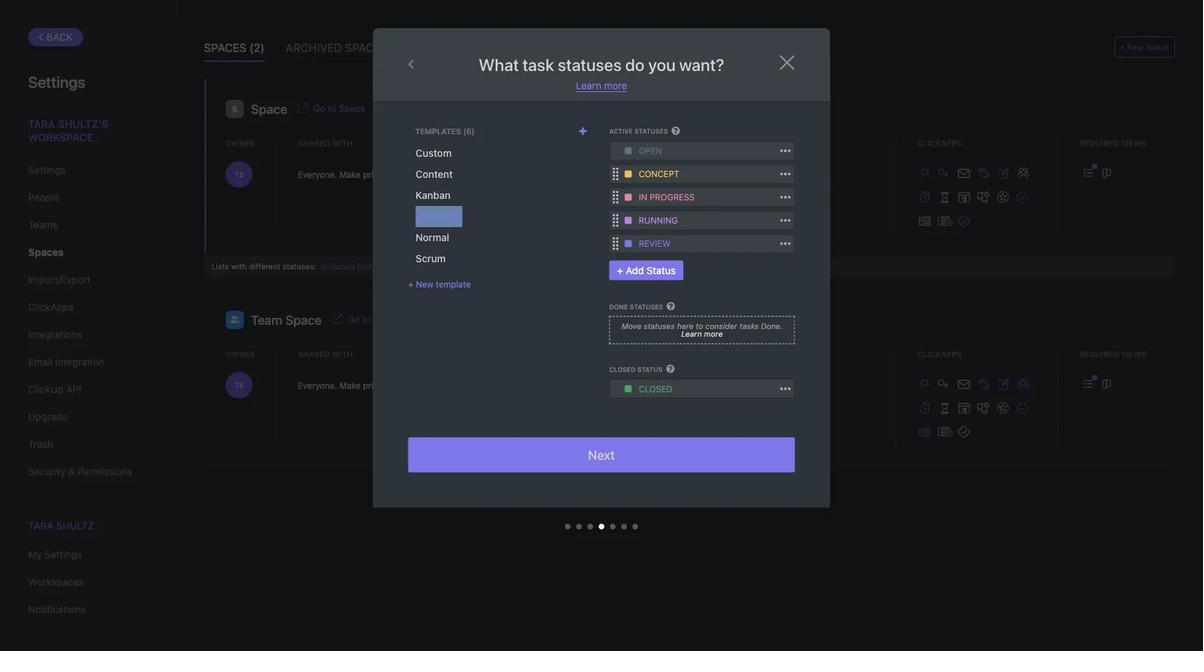 Task type: vqa. For each thing, say whether or not it's contained in the screenshot.
Jeremy
no



Task type: describe. For each thing, give the bounding box(es) containing it.
statuses
[[608, 139, 648, 148]]

scrum
[[415, 253, 446, 264]]

running
[[639, 215, 678, 225]]

clickapps inside 'link'
[[28, 301, 74, 313]]

spaces (2)
[[204, 41, 265, 55]]

1 horizontal spatial learn more link
[[682, 330, 723, 339]]

do inside dialog
[[626, 55, 645, 75]]

make for space
[[340, 170, 361, 179]]

kanban
[[415, 190, 450, 201]]

settings inside my settings link
[[45, 549, 82, 561]]

import/export link
[[28, 268, 147, 292]]

permissions
[[78, 466, 133, 478]]

with for space
[[332, 139, 353, 148]]

closed for closed status
[[610, 366, 636, 373]]

email integration link
[[28, 350, 147, 374]]

owner for space
[[226, 139, 255, 148]]

status
[[638, 366, 663, 373]]

+ for + new template
[[408, 279, 414, 289]]

marketing
[[415, 211, 462, 222]]

spaces link
[[28, 241, 147, 264]]

tara for tara shultz
[[28, 520, 54, 532]]

to inside move statuses here to consider tasks done. learn more
[[696, 322, 703, 331]]

api
[[66, 384, 81, 395]]

clickup api
[[28, 384, 81, 395]]

0 vertical spatial settings
[[28, 72, 85, 91]]

what task statuses do you want?
[[479, 55, 725, 75]]

concept
[[639, 169, 680, 179]]

statuses for move
[[644, 322, 675, 331]]

views for space
[[1122, 139, 1147, 148]]

content
[[415, 168, 453, 180]]

2 horizontal spatial spaces
[[345, 41, 388, 55]]

email
[[28, 356, 52, 368]]

shared with for space
[[298, 139, 353, 148]]

my
[[28, 549, 42, 561]]

clickup api link
[[28, 378, 147, 402]]

settings element
[[0, 0, 176, 651]]

what task statuses do you want? dialog
[[373, 28, 830, 543]]

here
[[677, 322, 694, 331]]

closed status
[[610, 366, 663, 373]]

import/export
[[28, 274, 91, 286]]

trash link
[[28, 433, 147, 457]]

+ new space
[[1120, 43, 1170, 52]]

with for team space
[[332, 350, 353, 359]]

integrations link
[[28, 323, 147, 347]]

workspaces
[[28, 577, 84, 588]]

notifications
[[28, 604, 86, 616]]

more inside move statuses here to consider tasks done. learn more
[[704, 330, 723, 339]]

tara shultz's workspace
[[28, 117, 108, 143]]

spaces for spaces (2)
[[204, 41, 247, 55]]

2 schedule from the left
[[379, 262, 414, 271]]

do for complete
[[621, 170, 631, 177]]

+ for + new space
[[1120, 43, 1125, 52]]

0 vertical spatial complete
[[636, 170, 672, 177]]

lists
[[212, 262, 229, 271]]

learn more
[[576, 80, 627, 91]]

shultz's
[[58, 117, 108, 130]]

views for team space
[[1122, 350, 1147, 359]]

you
[[648, 55, 676, 75]]

next button
[[408, 438, 795, 473]]

to left dropdown menu image
[[610, 170, 619, 177]]

go to space link for space
[[313, 102, 366, 114]]

integrations
[[28, 329, 82, 340]]

learn inside move statuses here to consider tasks done. learn more
[[682, 330, 702, 339]]

people link
[[28, 186, 147, 210]]

clickapps link
[[28, 295, 147, 319]]

upgrade
[[28, 411, 68, 423]]

email integration
[[28, 356, 104, 368]]

upgrade link
[[28, 405, 147, 429]]

workspace
[[28, 131, 93, 143]]

teams link
[[28, 213, 147, 237]]

active statuses
[[610, 128, 668, 135]]

tara shultz
[[28, 520, 94, 532]]

to down archived spaces (0)
[[328, 103, 337, 114]]

tara for tara shultz's workspace
[[28, 117, 55, 130]]

dropdown menu image
[[625, 170, 632, 177]]

security & permissions
[[28, 466, 133, 478]]

team
[[251, 312, 283, 328]]

trash
[[28, 439, 53, 450]]

1 vertical spatial progress
[[645, 381, 681, 389]]

statuses for done
[[630, 303, 663, 310]]

custom
[[415, 147, 451, 159]]

shared with for team space
[[298, 350, 353, 359]]

back link
[[28, 28, 83, 46]]

dropdown menu image for in progress
[[625, 194, 632, 201]]

statuses for active
[[635, 128, 668, 135]]

2 daily from the left
[[416, 262, 434, 271]]

review
[[639, 239, 671, 249]]

my settings
[[28, 549, 82, 561]]

active
[[610, 128, 633, 135]]

go to space link for team space
[[348, 313, 400, 325]]

in
[[636, 381, 643, 389]]

everyone. make private for space
[[298, 170, 391, 179]]



Task type: locate. For each thing, give the bounding box(es) containing it.
tara up workspace
[[28, 117, 55, 130]]

closed left status
[[610, 366, 636, 373]]

learn more link left tasks
[[682, 330, 723, 339]]

required for team space
[[1080, 350, 1119, 359]]

closed
[[610, 366, 636, 373], [639, 384, 673, 394]]

move
[[622, 322, 642, 331]]

0 vertical spatial everyone.
[[298, 170, 337, 179]]

clickup
[[28, 384, 63, 395]]

people
[[28, 192, 59, 203]]

dropdown menu image left running
[[625, 217, 632, 224]]

0 horizontal spatial learn
[[576, 80, 602, 91]]

1 dropdown menu image from the top
[[625, 147, 632, 154]]

to down lists with different statuses: schedule daily , schedule daily
[[362, 314, 371, 325]]

1 horizontal spatial new
[[1128, 43, 1144, 52]]

daily
[[357, 262, 375, 271], [416, 262, 434, 271]]

new for new space
[[1128, 43, 1144, 52]]

0 vertical spatial tara
[[28, 117, 55, 130]]

0 vertical spatial private
[[363, 170, 391, 179]]

1 required from the top
[[1080, 139, 1119, 148]]

1 make from the top
[[340, 170, 361, 179]]

to left in
[[610, 381, 619, 389]]

dropdown menu image down active
[[625, 147, 632, 154]]

shultz
[[56, 520, 94, 532]]

0 vertical spatial closed
[[610, 366, 636, 373]]

&
[[68, 466, 75, 478]]

learn
[[576, 80, 602, 91], [682, 330, 702, 339]]

dropdown menu image left review
[[625, 240, 632, 247]]

do left in
[[621, 381, 631, 389]]

1 everyone. from the top
[[298, 170, 337, 179]]

0 vertical spatial everyone. make private
[[298, 170, 391, 179]]

1 vertical spatial settings
[[28, 164, 66, 176]]

settings
[[28, 72, 85, 91], [28, 164, 66, 176], [45, 549, 82, 561]]

go
[[313, 103, 325, 114], [348, 314, 360, 325]]

team space
[[251, 312, 322, 328]]

make
[[340, 170, 361, 179], [340, 381, 361, 390]]

go down archived
[[313, 103, 325, 114]]

0 horizontal spatial daily
[[357, 262, 375, 271]]

required views for team space
[[1080, 350, 1147, 359]]

settings link
[[28, 158, 147, 182]]

1 vertical spatial learn more link
[[682, 330, 723, 339]]

1 vertical spatial complete
[[686, 381, 722, 389]]

4 dropdown menu image from the top
[[625, 240, 632, 247]]

schedule right , at the left top of page
[[379, 262, 414, 271]]

to do complete
[[610, 170, 672, 177]]

0 vertical spatial go to space link
[[313, 102, 366, 114]]

2 vertical spatial clickapps
[[918, 350, 962, 359]]

templates
[[415, 127, 461, 136]]

2 vertical spatial settings
[[45, 549, 82, 561]]

2 make from the top
[[340, 381, 361, 390]]

0 vertical spatial required
[[1080, 139, 1119, 148]]

tara inside tara shultz's workspace
[[28, 117, 55, 130]]

0 horizontal spatial closed
[[610, 366, 636, 373]]

1 vertical spatial go to space link
[[348, 313, 400, 325]]

to do in progress complete
[[610, 381, 722, 389]]

2 dropdown menu image from the top
[[625, 194, 632, 201]]

go to space link down , at the left top of page
[[348, 313, 400, 325]]

0 horizontal spatial more
[[604, 80, 627, 91]]

0 horizontal spatial schedule
[[321, 262, 355, 271]]

0 horizontal spatial learn more link
[[576, 80, 627, 92]]

clickapps
[[918, 139, 962, 148], [28, 301, 74, 313], [918, 350, 962, 359]]

complete down open
[[636, 170, 672, 177]]

1 vertical spatial everyone. make private
[[298, 381, 391, 390]]

1 horizontal spatial daily
[[416, 262, 434, 271]]

consider
[[706, 322, 738, 331]]

dropdown menu image
[[625, 147, 632, 154], [625, 194, 632, 201], [625, 217, 632, 224], [625, 240, 632, 247]]

settings down back link
[[28, 72, 85, 91]]

everyone. for space
[[298, 170, 337, 179]]

everyone. make private for team space
[[298, 381, 391, 390]]

0 vertical spatial progress
[[650, 192, 695, 202]]

new inside "what task statuses do you want?" dialog
[[416, 279, 434, 289]]

task
[[523, 55, 554, 75]]

1 private from the top
[[363, 170, 391, 179]]

everyone.
[[298, 170, 337, 179], [298, 381, 337, 390]]

more right here
[[704, 330, 723, 339]]

3 dropdown menu image from the top
[[625, 217, 632, 224]]

2 required from the top
[[1080, 350, 1119, 359]]

settings inside settings 'link'
[[28, 164, 66, 176]]

1 vertical spatial make
[[340, 381, 361, 390]]

open
[[639, 146, 662, 156]]

add
[[626, 264, 644, 276]]

required views
[[1080, 139, 1147, 148], [1080, 350, 1147, 359]]

statuses left here
[[644, 322, 675, 331]]

1 horizontal spatial learn
[[682, 330, 702, 339]]

dropdown menu image for open
[[625, 147, 632, 154]]

1 daily from the left
[[357, 262, 375, 271]]

templates (6)
[[415, 127, 475, 136]]

(0)
[[390, 41, 406, 55]]

(2)
[[249, 41, 265, 55]]

statuses inside move statuses here to consider tasks done. learn more
[[644, 322, 675, 331]]

normal
[[415, 232, 449, 243]]

space
[[1146, 43, 1170, 52], [251, 101, 287, 117], [339, 103, 366, 114], [286, 312, 322, 328], [374, 314, 400, 325]]

0 vertical spatial more
[[604, 80, 627, 91]]

in
[[639, 192, 648, 202]]

spaces left (2)
[[204, 41, 247, 55]]

+
[[1120, 43, 1125, 52], [617, 264, 623, 276], [408, 279, 414, 289]]

1 vertical spatial shared with
[[298, 350, 353, 359]]

1 horizontal spatial schedule
[[379, 262, 414, 271]]

owner for team space
[[226, 350, 255, 359]]

dropdown menu image for review
[[625, 240, 632, 247]]

new for new template
[[416, 279, 434, 289]]

notifications link
[[28, 598, 147, 622]]

0 vertical spatial learn
[[576, 80, 602, 91]]

+ new template
[[408, 279, 471, 289]]

clickapps for team space
[[918, 350, 962, 359]]

0 vertical spatial owner
[[226, 139, 255, 148]]

settings up "people"
[[28, 164, 66, 176]]

teams
[[28, 219, 58, 231]]

1 vertical spatial go to space
[[348, 314, 400, 325]]

1 tara from the top
[[28, 117, 55, 130]]

do for in
[[621, 381, 631, 389]]

go down lists with different statuses: schedule daily , schedule daily
[[348, 314, 360, 325]]

to
[[328, 103, 337, 114], [610, 170, 619, 177], [362, 314, 371, 325], [696, 322, 703, 331], [610, 381, 619, 389]]

go to space link down archived spaces (0)
[[313, 102, 366, 114]]

2 vertical spatial +
[[408, 279, 414, 289]]

template
[[436, 279, 471, 289]]

0 vertical spatial clickapps
[[918, 139, 962, 148]]

closed for closed
[[639, 384, 673, 394]]

0 horizontal spatial new
[[416, 279, 434, 289]]

statuses up open
[[635, 128, 668, 135]]

security
[[28, 466, 66, 478]]

tasks
[[740, 322, 759, 331]]

1 everyone. make private from the top
[[298, 170, 391, 179]]

0 vertical spatial +
[[1120, 43, 1125, 52]]

statuses up the "learn more"
[[558, 55, 622, 75]]

go to space for team space
[[348, 314, 400, 325]]

0 vertical spatial go to space
[[313, 103, 366, 114]]

next
[[588, 447, 615, 463]]

move statuses here to consider tasks done. learn more
[[622, 322, 783, 339]]

1 vertical spatial learn
[[682, 330, 702, 339]]

settings right my
[[45, 549, 82, 561]]

schedule left , at the left top of page
[[321, 262, 355, 271]]

lists with different statuses: schedule daily , schedule daily
[[212, 262, 434, 271]]

0 vertical spatial learn more link
[[576, 80, 627, 92]]

0 vertical spatial with
[[332, 139, 353, 148]]

my settings link
[[28, 543, 147, 567]]

user group image
[[231, 316, 239, 323]]

1 horizontal spatial more
[[704, 330, 723, 339]]

do left "you" at the right
[[626, 55, 645, 75]]

2 horizontal spatial +
[[1120, 43, 1125, 52]]

make for team space
[[340, 381, 361, 390]]

1 vertical spatial owner
[[226, 350, 255, 359]]

,
[[375, 262, 377, 271]]

statuses
[[558, 55, 622, 75], [635, 128, 668, 135], [630, 303, 663, 310], [644, 322, 675, 331]]

2 shared from the top
[[298, 350, 330, 359]]

learn down "what task statuses do you want?"
[[576, 80, 602, 91]]

status
[[647, 264, 676, 276]]

1 vertical spatial closed
[[639, 384, 673, 394]]

progress inside "what task statuses do you want?" dialog
[[650, 192, 695, 202]]

statuses:
[[283, 262, 316, 271]]

1 horizontal spatial spaces
[[204, 41, 247, 55]]

2 tara from the top
[[28, 520, 54, 532]]

1 vertical spatial with
[[231, 262, 247, 271]]

spaces for spaces
[[28, 247, 64, 258]]

more down "what task statuses do you want?"
[[604, 80, 627, 91]]

do down statuses
[[621, 170, 631, 177]]

1 views from the top
[[1122, 139, 1147, 148]]

with
[[332, 139, 353, 148], [231, 262, 247, 271], [332, 350, 353, 359]]

1 vertical spatial +
[[617, 264, 623, 276]]

private
[[363, 170, 391, 179], [363, 381, 391, 390]]

learn inside 'learn more' link
[[576, 80, 602, 91]]

(6)
[[463, 127, 475, 136]]

1 vertical spatial views
[[1122, 350, 1147, 359]]

1 vertical spatial new
[[416, 279, 434, 289]]

shared for space
[[298, 139, 330, 148]]

security & permissions link
[[28, 460, 147, 484]]

1 required views from the top
[[1080, 139, 1147, 148]]

1 vertical spatial clickapps
[[28, 301, 74, 313]]

progress down status
[[645, 381, 681, 389]]

go to space for space
[[313, 103, 366, 114]]

required views for space
[[1080, 139, 1147, 148]]

1 horizontal spatial complete
[[686, 381, 722, 389]]

daily left scrum
[[357, 262, 375, 271]]

integration
[[55, 356, 104, 368]]

do
[[626, 55, 645, 75], [621, 170, 631, 177], [621, 381, 631, 389]]

tara up my
[[28, 520, 54, 532]]

done
[[610, 303, 628, 310]]

1 vertical spatial everyone.
[[298, 381, 337, 390]]

2 vertical spatial with
[[332, 350, 353, 359]]

0 vertical spatial make
[[340, 170, 361, 179]]

everyone. for team space
[[298, 381, 337, 390]]

2 vertical spatial do
[[621, 381, 631, 389]]

0 horizontal spatial +
[[408, 279, 414, 289]]

go for team space
[[348, 314, 360, 325]]

shared for team space
[[298, 350, 330, 359]]

dropdown menu image for running
[[625, 217, 632, 224]]

1 vertical spatial private
[[363, 381, 391, 390]]

required for space
[[1080, 139, 1119, 148]]

new
[[1128, 43, 1144, 52], [416, 279, 434, 289]]

progress
[[650, 192, 695, 202], [645, 381, 681, 389]]

everyone. make private
[[298, 170, 391, 179], [298, 381, 391, 390]]

0 vertical spatial go
[[313, 103, 325, 114]]

1 vertical spatial required views
[[1080, 350, 1147, 359]]

private for team space
[[363, 381, 391, 390]]

learn more link down "what task statuses do you want?"
[[576, 80, 627, 92]]

in progress
[[639, 192, 695, 202]]

0 horizontal spatial complete
[[636, 170, 672, 177]]

0 horizontal spatial go
[[313, 103, 325, 114]]

0 vertical spatial do
[[626, 55, 645, 75]]

dropdown menu image left in
[[625, 194, 632, 201]]

done statuses
[[610, 303, 663, 310]]

go for space
[[313, 103, 325, 114]]

archived
[[286, 41, 342, 55]]

different
[[249, 262, 280, 271]]

1 vertical spatial tara
[[28, 520, 54, 532]]

spaces left '(0)'
[[345, 41, 388, 55]]

2 private from the top
[[363, 381, 391, 390]]

1 vertical spatial do
[[621, 170, 631, 177]]

1 shared with from the top
[[298, 139, 353, 148]]

spaces down 'teams'
[[28, 247, 64, 258]]

0 vertical spatial shared
[[298, 139, 330, 148]]

spaces inside settings element
[[28, 247, 64, 258]]

daily up + new template
[[416, 262, 434, 271]]

1 horizontal spatial go
[[348, 314, 360, 325]]

workspaces link
[[28, 571, 147, 595]]

2 shared with from the top
[[298, 350, 353, 359]]

more
[[604, 80, 627, 91], [704, 330, 723, 339]]

go to space down , at the left top of page
[[348, 314, 400, 325]]

back
[[46, 31, 73, 43]]

1 schedule from the left
[[321, 262, 355, 271]]

1 vertical spatial required
[[1080, 350, 1119, 359]]

private for space
[[363, 170, 391, 179]]

required
[[1080, 139, 1119, 148], [1080, 350, 1119, 359]]

+ add status
[[617, 264, 676, 276]]

archived spaces (0)
[[286, 41, 406, 55]]

complete down move statuses here to consider tasks done. learn more
[[686, 381, 722, 389]]

statuses up move
[[630, 303, 663, 310]]

0 vertical spatial required views
[[1080, 139, 1147, 148]]

clickapps for space
[[918, 139, 962, 148]]

0 horizontal spatial spaces
[[28, 247, 64, 258]]

spaces
[[204, 41, 247, 55], [345, 41, 388, 55], [28, 247, 64, 258]]

closed down status
[[639, 384, 673, 394]]

0 vertical spatial new
[[1128, 43, 1144, 52]]

1 vertical spatial go
[[348, 314, 360, 325]]

progress down the concept
[[650, 192, 695, 202]]

go to space
[[313, 103, 366, 114], [348, 314, 400, 325]]

owner
[[226, 139, 255, 148], [226, 350, 255, 359]]

to right here
[[696, 322, 703, 331]]

what
[[479, 55, 519, 75]]

1 vertical spatial shared
[[298, 350, 330, 359]]

done.
[[761, 322, 783, 331]]

1 shared from the top
[[298, 139, 330, 148]]

2 views from the top
[[1122, 350, 1147, 359]]

1 horizontal spatial +
[[617, 264, 623, 276]]

2 owner from the top
[[226, 350, 255, 359]]

learn left consider
[[682, 330, 702, 339]]

2 everyone. from the top
[[298, 381, 337, 390]]

1 owner from the top
[[226, 139, 255, 148]]

0 vertical spatial shared with
[[298, 139, 353, 148]]

go to space down archived spaces (0)
[[313, 103, 366, 114]]

0 vertical spatial views
[[1122, 139, 1147, 148]]

2 required views from the top
[[1080, 350, 1147, 359]]

want?
[[679, 55, 725, 75]]

+ for + add status
[[617, 264, 623, 276]]

1 horizontal spatial closed
[[639, 384, 673, 394]]

2 everyone. make private from the top
[[298, 381, 391, 390]]

1 vertical spatial more
[[704, 330, 723, 339]]



